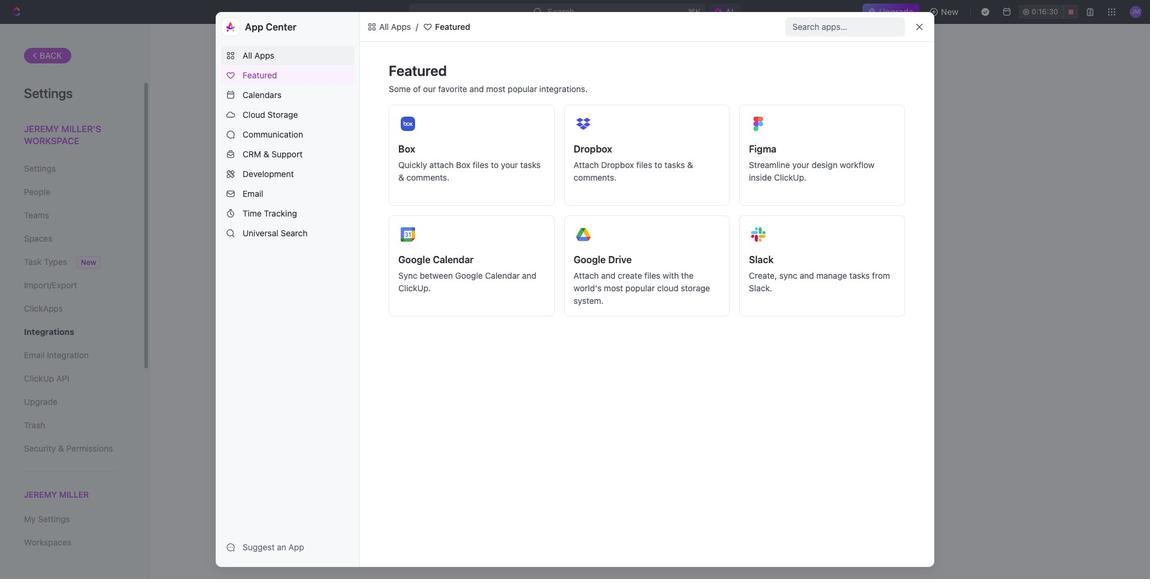 Task type: vqa. For each thing, say whether or not it's contained in the screenshot.
design
yes



Task type: describe. For each thing, give the bounding box(es) containing it.
app inside button
[[288, 543, 304, 553]]

featured link
[[221, 66, 355, 85]]

attach
[[429, 160, 454, 170]]

find
[[533, 317, 549, 327]]

security & permissions link
[[24, 439, 119, 459]]

1 vertical spatial upgrade link
[[24, 392, 119, 413]]

/
[[416, 22, 418, 32]]

1 horizontal spatial all apps link
[[365, 20, 413, 34]]

⌘k
[[688, 7, 701, 17]]

figma streamline your design workflow inside clickup.
[[749, 144, 875, 183]]

tasks inside box quickly attach box files to your tasks & comments.
[[520, 160, 541, 170]]

create,
[[749, 271, 777, 281]]

center!
[[738, 317, 767, 327]]

sync
[[779, 271, 797, 281]]

google for google drive
[[574, 255, 606, 265]]

upgrade inside settings element
[[24, 397, 58, 407]]

of for find
[[563, 317, 570, 327]]

permissions
[[66, 444, 113, 454]]

figma
[[749, 144, 777, 155]]

time tracking
[[243, 208, 297, 219]]

center inside featured dialog
[[266, 22, 297, 32]]

all
[[552, 317, 560, 327]]

1 horizontal spatial calendar
[[485, 271, 520, 281]]

and up 'about'
[[613, 317, 628, 327]]

crm & support link
[[221, 145, 355, 164]]

jeremy miller
[[24, 490, 89, 500]]

box quickly attach box files to your tasks & comments.
[[398, 144, 541, 183]]

google for google calendar
[[398, 255, 430, 265]]

about
[[617, 329, 640, 340]]

cloud
[[243, 110, 265, 120]]

popular inside the google drive attach and create files with the world's most popular cloud storage system.
[[625, 283, 655, 293]]

suggest an app
[[243, 543, 304, 553]]

new button
[[924, 2, 966, 22]]

featured dialog
[[216, 12, 934, 568]]

manage inside find all of your apps and integrations in our new app center! discover apps, learn about new features, and manage your connections in one place.
[[713, 329, 744, 340]]

storage
[[681, 283, 710, 293]]

slack create, sync and manage tasks from slack.
[[749, 255, 890, 293]]

quickly
[[398, 160, 427, 170]]

email integration link
[[24, 346, 119, 366]]

comments. inside box quickly attach box files to your tasks & comments.
[[406, 173, 449, 183]]

trash
[[24, 420, 45, 431]]

0:16:30
[[1032, 7, 1058, 16]]

find all of your apps and integrations in our new app center! discover apps, learn about new features, and manage your connections in one place.
[[533, 317, 767, 352]]

connections
[[601, 342, 648, 352]]

cloud
[[657, 283, 678, 293]]

my settings link
[[24, 510, 119, 530]]

an
[[277, 543, 286, 553]]

favorite
[[438, 84, 467, 94]]

time tracking link
[[221, 204, 355, 223]]

moved
[[641, 292, 675, 304]]

search...
[[548, 7, 582, 17]]

communication
[[243, 129, 303, 140]]

and inside slack create, sync and manage tasks from slack.
[[800, 271, 814, 281]]

0 vertical spatial dropbox
[[574, 144, 612, 155]]

1 vertical spatial all apps link
[[221, 46, 355, 65]]

to inside box quickly attach box files to your tasks & comments.
[[491, 160, 499, 170]]

workspace
[[24, 135, 79, 146]]

task
[[24, 257, 42, 267]]

1 vertical spatial settings
[[24, 164, 56, 174]]

app inside find all of your apps and integrations in our new app center! discover apps, learn about new features, and manage your connections in one place.
[[720, 317, 736, 327]]

integrations have moved to app center
[[552, 292, 748, 304]]

files inside dropbox attach dropbox files to tasks & comments.
[[636, 160, 652, 170]]

all apps for bottom all apps link
[[243, 50, 274, 60]]

and inside featured some of our favorite and most popular integrations.
[[469, 84, 484, 94]]

create
[[618, 271, 642, 281]]

0 vertical spatial calendar
[[433, 255, 474, 265]]

people
[[24, 187, 50, 197]]

world's
[[574, 283, 602, 293]]

Search apps… field
[[792, 20, 900, 34]]

clickup. inside figma streamline your design workflow inside clickup.
[[774, 173, 806, 183]]

storage
[[268, 110, 298, 120]]

teams
[[24, 210, 49, 220]]

clickapps link
[[24, 299, 119, 319]]

0 vertical spatial in
[[678, 317, 685, 327]]

email link
[[221, 184, 355, 204]]

some
[[389, 84, 411, 94]]

learn
[[596, 329, 615, 340]]

discover
[[536, 329, 570, 340]]

sync
[[398, 271, 417, 281]]

integrations for integrations
[[24, 327, 74, 337]]

integrations for integrations have moved to app center
[[552, 292, 613, 304]]

streamline
[[749, 160, 790, 170]]

spaces
[[24, 234, 52, 244]]

import/export link
[[24, 276, 119, 296]]

featured right uqoam icon
[[435, 22, 470, 32]]

0 vertical spatial settings
[[24, 86, 73, 101]]

jeremy for jeremy miller
[[24, 490, 57, 500]]

workspaces link
[[24, 533, 119, 554]]

1 vertical spatial center
[[714, 292, 748, 304]]

settings link
[[24, 159, 119, 179]]

to inside dropbox attach dropbox files to tasks & comments.
[[654, 160, 662, 170]]

google drive attach and create files with the world's most popular cloud storage system.
[[574, 255, 710, 306]]

cloud storage link
[[221, 105, 355, 125]]

settings element
[[0, 24, 150, 580]]

0:16:30 button
[[1019, 5, 1078, 19]]

task types
[[24, 257, 67, 267]]

email integration
[[24, 350, 89, 361]]

from
[[872, 271, 890, 281]]

apps,
[[572, 329, 594, 340]]

popular inside featured some of our favorite and most popular integrations.
[[508, 84, 537, 94]]

1 horizontal spatial apps
[[391, 22, 411, 32]]

people link
[[24, 182, 119, 202]]

communication link
[[221, 125, 355, 144]]

types
[[44, 257, 67, 267]]

search
[[281, 228, 308, 238]]

clickup api
[[24, 374, 69, 384]]

back
[[40, 50, 62, 60]]

files inside the google drive attach and create files with the world's most popular cloud storage system.
[[644, 271, 660, 281]]

tasks for dropbox
[[664, 160, 685, 170]]

all for rightmost all apps link
[[379, 22, 389, 32]]

miller
[[59, 490, 89, 500]]

slack.
[[749, 283, 772, 293]]

our inside featured some of our favorite and most popular integrations.
[[423, 84, 436, 94]]

1 horizontal spatial upgrade link
[[862, 4, 919, 20]]

integrations.
[[539, 84, 588, 94]]

universal search link
[[221, 224, 355, 243]]

your inside box quickly attach box files to your tasks & comments.
[[501, 160, 518, 170]]

security
[[24, 444, 56, 454]]



Task type: locate. For each thing, give the bounding box(es) containing it.
0 horizontal spatial manage
[[713, 329, 744, 340]]

email up clickup at the left
[[24, 350, 45, 361]]

google inside the google drive attach and create files with the world's most popular cloud storage system.
[[574, 255, 606, 265]]

0 horizontal spatial new
[[81, 258, 96, 267]]

1 horizontal spatial all
[[379, 22, 389, 32]]

1 horizontal spatial popular
[[625, 283, 655, 293]]

upgrade link up trash link
[[24, 392, 119, 413]]

all apps link
[[365, 20, 413, 34], [221, 46, 355, 65]]

attach inside dropbox attach dropbox files to tasks & comments.
[[574, 160, 599, 170]]

settings down 'back' link
[[24, 86, 73, 101]]

development
[[243, 169, 294, 179]]

upgrade left the "new" "button"
[[879, 7, 913, 17]]

system.
[[574, 296, 604, 306]]

1 vertical spatial new
[[642, 329, 658, 340]]

1 vertical spatial manage
[[713, 329, 744, 340]]

manage inside slack create, sync and manage tasks from slack.
[[816, 271, 847, 281]]

popular
[[508, 84, 537, 94], [625, 283, 655, 293]]

1 horizontal spatial clickup.
[[774, 173, 806, 183]]

jeremy miller's workspace
[[24, 123, 101, 146]]

in left 'one'
[[650, 342, 657, 352]]

center up featured link
[[266, 22, 297, 32]]

1 vertical spatial most
[[604, 283, 623, 293]]

and inside the google drive attach and create files with the world's most popular cloud storage system.
[[601, 271, 615, 281]]

my settings
[[24, 515, 70, 525]]

0 horizontal spatial in
[[650, 342, 657, 352]]

1 vertical spatial jeremy
[[24, 490, 57, 500]]

workspaces
[[24, 538, 71, 548]]

teams link
[[24, 205, 119, 226]]

integrations up apps
[[552, 292, 613, 304]]

place.
[[676, 342, 699, 352]]

featured up calendars
[[243, 70, 277, 80]]

tracking
[[264, 208, 297, 219]]

my
[[24, 515, 36, 525]]

all
[[379, 22, 389, 32], [243, 50, 252, 60]]

attach inside the google drive attach and create files with the world's most popular cloud storage system.
[[574, 271, 599, 281]]

manage right sync
[[816, 271, 847, 281]]

calendars
[[243, 90, 281, 100]]

app right an
[[288, 543, 304, 553]]

in up features,
[[678, 317, 685, 327]]

0 horizontal spatial box
[[398, 144, 415, 155]]

google calendar sync between google calendar and clickup.
[[398, 255, 536, 293]]

of right some
[[413, 84, 421, 94]]

1 vertical spatial integrations
[[24, 327, 74, 337]]

all apps down app center
[[243, 50, 274, 60]]

2 horizontal spatial tasks
[[849, 271, 870, 281]]

dropbox
[[574, 144, 612, 155], [601, 160, 634, 170]]

and inside google calendar sync between google calendar and clickup.
[[522, 271, 536, 281]]

1 horizontal spatial most
[[604, 283, 623, 293]]

apps down app center
[[254, 50, 274, 60]]

0 horizontal spatial most
[[486, 84, 505, 94]]

0 vertical spatial apps
[[391, 22, 411, 32]]

tasks for slack
[[849, 271, 870, 281]]

manage
[[816, 271, 847, 281], [713, 329, 744, 340]]

suggest an app button
[[221, 538, 355, 558]]

0 horizontal spatial comments.
[[406, 173, 449, 183]]

apps
[[391, 22, 411, 32], [254, 50, 274, 60]]

our up features,
[[687, 317, 700, 327]]

new inside the "new" "button"
[[941, 7, 958, 17]]

support
[[272, 149, 303, 159]]

workflow
[[840, 160, 875, 170]]

cloud storage
[[243, 110, 298, 120]]

2 horizontal spatial google
[[574, 255, 606, 265]]

popular left integrations.
[[508, 84, 537, 94]]

box up quickly
[[398, 144, 415, 155]]

and down drive
[[601, 271, 615, 281]]

most inside the google drive attach and create files with the world's most popular cloud storage system.
[[604, 283, 623, 293]]

tasks inside dropbox attach dropbox files to tasks & comments.
[[664, 160, 685, 170]]

and up find
[[522, 271, 536, 281]]

universal
[[243, 228, 278, 238]]

0 vertical spatial popular
[[508, 84, 537, 94]]

0 horizontal spatial all
[[243, 50, 252, 60]]

all for bottom all apps link
[[243, 50, 252, 60]]

apps left "/"
[[391, 22, 411, 32]]

1 vertical spatial email
[[24, 350, 45, 361]]

jeremy for jeremy miller's workspace
[[24, 123, 59, 134]]

1 vertical spatial dropbox
[[601, 160, 634, 170]]

0 horizontal spatial email
[[24, 350, 45, 361]]

most
[[486, 84, 505, 94], [604, 283, 623, 293]]

1 vertical spatial in
[[650, 342, 657, 352]]

most right favorite
[[486, 84, 505, 94]]

0 vertical spatial upgrade
[[879, 7, 913, 17]]

0 horizontal spatial apps
[[254, 50, 274, 60]]

new
[[941, 7, 958, 17], [81, 258, 96, 267]]

1 vertical spatial clickup.
[[398, 283, 431, 293]]

1 vertical spatial all
[[243, 50, 252, 60]]

comments.
[[406, 173, 449, 183], [574, 173, 617, 183]]

to
[[491, 160, 499, 170], [654, 160, 662, 170], [678, 292, 688, 304]]

popular down the create
[[625, 283, 655, 293]]

and
[[469, 84, 484, 94], [522, 271, 536, 281], [601, 271, 615, 281], [800, 271, 814, 281], [613, 317, 628, 327], [697, 329, 711, 340]]

jeremy up 'my settings'
[[24, 490, 57, 500]]

development link
[[221, 165, 355, 184]]

time
[[243, 208, 262, 219]]

clickup.
[[774, 173, 806, 183], [398, 283, 431, 293]]

1 horizontal spatial comments.
[[574, 173, 617, 183]]

1 horizontal spatial to
[[654, 160, 662, 170]]

0 horizontal spatial integrations
[[24, 327, 74, 337]]

0 vertical spatial email
[[243, 189, 263, 199]]

1 vertical spatial box
[[456, 160, 470, 170]]

1 attach from the top
[[574, 160, 599, 170]]

email
[[243, 189, 263, 199], [24, 350, 45, 361]]

clickup
[[24, 374, 54, 384]]

inside
[[749, 173, 772, 183]]

upgrade down clickup at the left
[[24, 397, 58, 407]]

files inside box quickly attach box files to your tasks & comments.
[[473, 160, 489, 170]]

& inside box quickly attach box files to your tasks & comments.
[[398, 173, 404, 183]]

email inside "email integration" link
[[24, 350, 45, 361]]

1 vertical spatial calendar
[[485, 271, 520, 281]]

uqoam image
[[423, 22, 433, 32]]

0 vertical spatial upgrade link
[[862, 4, 919, 20]]

0 vertical spatial our
[[423, 84, 436, 94]]

google right between
[[455, 271, 483, 281]]

all apps left "/"
[[379, 22, 411, 32]]

email for email integration
[[24, 350, 45, 361]]

design
[[812, 160, 838, 170]]

1 horizontal spatial google
[[455, 271, 483, 281]]

of for featured
[[413, 84, 421, 94]]

comments. inside dropbox attach dropbox files to tasks & comments.
[[574, 173, 617, 183]]

of inside featured some of our favorite and most popular integrations.
[[413, 84, 421, 94]]

0 vertical spatial new
[[941, 7, 958, 17]]

0 horizontal spatial tasks
[[520, 160, 541, 170]]

0 horizontal spatial of
[[413, 84, 421, 94]]

all apps for rightmost all apps link
[[379, 22, 411, 32]]

0 horizontal spatial popular
[[508, 84, 537, 94]]

jeremy inside jeremy miller's workspace
[[24, 123, 59, 134]]

suggest
[[243, 543, 275, 553]]

integrations down clickapps
[[24, 327, 74, 337]]

features,
[[660, 329, 694, 340]]

0 horizontal spatial our
[[423, 84, 436, 94]]

2 vertical spatial settings
[[38, 515, 70, 525]]

your inside figma streamline your design workflow inside clickup.
[[792, 160, 809, 170]]

1 vertical spatial new
[[81, 258, 96, 267]]

integrations inside integrations link
[[24, 327, 74, 337]]

trash link
[[24, 416, 119, 436]]

0 vertical spatial manage
[[816, 271, 847, 281]]

1 horizontal spatial tasks
[[664, 160, 685, 170]]

2 horizontal spatial to
[[678, 292, 688, 304]]

of inside find all of your apps and integrations in our new app center! discover apps, learn about new features, and manage your connections in one place.
[[563, 317, 570, 327]]

1 horizontal spatial email
[[243, 189, 263, 199]]

0 vertical spatial of
[[413, 84, 421, 94]]

our left favorite
[[423, 84, 436, 94]]

0 vertical spatial most
[[486, 84, 505, 94]]

1 horizontal spatial all apps
[[379, 22, 411, 32]]

0 horizontal spatial to
[[491, 160, 499, 170]]

featured inside featured some of our favorite and most popular integrations.
[[389, 62, 447, 79]]

and right sync
[[800, 271, 814, 281]]

upgrade link left the "new" "button"
[[862, 4, 919, 20]]

of right all
[[563, 317, 570, 327]]

all apps link left "/"
[[365, 20, 413, 34]]

0 vertical spatial all apps link
[[365, 20, 413, 34]]

box right attach
[[456, 160, 470, 170]]

0 vertical spatial jeremy
[[24, 123, 59, 134]]

0 horizontal spatial new
[[642, 329, 658, 340]]

1 jeremy from the top
[[24, 123, 59, 134]]

settings up people
[[24, 164, 56, 174]]

your
[[501, 160, 518, 170], [792, 160, 809, 170], [573, 317, 590, 327], [746, 329, 763, 340]]

new
[[702, 317, 718, 327], [642, 329, 658, 340]]

1 horizontal spatial in
[[678, 317, 685, 327]]

0 vertical spatial attach
[[574, 160, 599, 170]]

dropbox attach dropbox files to tasks & comments.
[[574, 144, 693, 183]]

0 vertical spatial center
[[266, 22, 297, 32]]

1 horizontal spatial box
[[456, 160, 470, 170]]

crm & support
[[243, 149, 303, 159]]

1 horizontal spatial of
[[563, 317, 570, 327]]

new down integrations
[[642, 329, 658, 340]]

1 vertical spatial popular
[[625, 283, 655, 293]]

clickup. down the sync on the top of page
[[398, 283, 431, 293]]

uqoam image
[[367, 22, 377, 32]]

& inside settings element
[[58, 444, 64, 454]]

1 horizontal spatial center
[[714, 292, 748, 304]]

1 vertical spatial attach
[[574, 271, 599, 281]]

all down app center
[[243, 50, 252, 60]]

the
[[681, 271, 694, 281]]

google up the sync on the top of page
[[398, 255, 430, 265]]

our inside find all of your apps and integrations in our new app center! discover apps, learn about new features, and manage your connections in one place.
[[687, 317, 700, 327]]

api
[[56, 374, 69, 384]]

0 horizontal spatial all apps link
[[221, 46, 355, 65]]

clickup. inside google calendar sync between google calendar and clickup.
[[398, 283, 431, 293]]

app down the the
[[691, 292, 711, 304]]

security & permissions
[[24, 444, 113, 454]]

featured inside featured link
[[243, 70, 277, 80]]

integrations link
[[24, 322, 119, 343]]

2 attach from the top
[[574, 271, 599, 281]]

app left center!
[[720, 317, 736, 327]]

1 horizontal spatial new
[[941, 7, 958, 17]]

0 horizontal spatial upgrade
[[24, 397, 58, 407]]

apps
[[592, 317, 611, 327]]

app up featured link
[[245, 22, 263, 32]]

1 horizontal spatial manage
[[816, 271, 847, 281]]

miller's
[[61, 123, 101, 134]]

crm
[[243, 149, 261, 159]]

1 horizontal spatial new
[[702, 317, 718, 327]]

new inside settings element
[[81, 258, 96, 267]]

0 vertical spatial clickup.
[[774, 173, 806, 183]]

2 jeremy from the top
[[24, 490, 57, 500]]

of
[[413, 84, 421, 94], [563, 317, 570, 327]]

upgrade
[[879, 7, 913, 17], [24, 397, 58, 407]]

1 vertical spatial of
[[563, 317, 570, 327]]

google up world's
[[574, 255, 606, 265]]

one
[[659, 342, 674, 352]]

manage down center!
[[713, 329, 744, 340]]

0 vertical spatial integrations
[[552, 292, 613, 304]]

drive
[[608, 255, 632, 265]]

tasks inside slack create, sync and manage tasks from slack.
[[849, 271, 870, 281]]

settings right my
[[38, 515, 70, 525]]

email up time
[[243, 189, 263, 199]]

1 vertical spatial all apps
[[243, 50, 274, 60]]

1 comments. from the left
[[406, 173, 449, 183]]

have
[[615, 292, 639, 304]]

all apps link up featured link
[[221, 46, 355, 65]]

0 horizontal spatial google
[[398, 255, 430, 265]]

1 vertical spatial our
[[687, 317, 700, 327]]

1 vertical spatial apps
[[254, 50, 274, 60]]

0 vertical spatial new
[[702, 317, 718, 327]]

calendar
[[433, 255, 474, 265], [485, 271, 520, 281]]

google
[[398, 255, 430, 265], [574, 255, 606, 265], [455, 271, 483, 281]]

most down the create
[[604, 283, 623, 293]]

and right favorite
[[469, 84, 484, 94]]

1 horizontal spatial upgrade
[[879, 7, 913, 17]]

with
[[663, 271, 679, 281]]

featured some of our favorite and most popular integrations.
[[389, 62, 588, 94]]

0 horizontal spatial upgrade link
[[24, 392, 119, 413]]

0 horizontal spatial all apps
[[243, 50, 274, 60]]

1 horizontal spatial our
[[687, 317, 700, 327]]

center left slack.
[[714, 292, 748, 304]]

0 vertical spatial all apps
[[379, 22, 411, 32]]

email inside email link
[[243, 189, 263, 199]]

0 vertical spatial all
[[379, 22, 389, 32]]

most inside featured some of our favorite and most popular integrations.
[[486, 84, 505, 94]]

0 vertical spatial box
[[398, 144, 415, 155]]

1 vertical spatial upgrade
[[24, 397, 58, 407]]

0 horizontal spatial center
[[266, 22, 297, 32]]

0 horizontal spatial calendar
[[433, 255, 474, 265]]

integration
[[47, 350, 89, 361]]

and up place.
[[697, 329, 711, 340]]

2 comments. from the left
[[574, 173, 617, 183]]

all right uqoam image
[[379, 22, 389, 32]]

featured up some
[[389, 62, 447, 79]]

new down storage
[[702, 317, 718, 327]]

1 horizontal spatial integrations
[[552, 292, 613, 304]]

spaces link
[[24, 229, 119, 249]]

upgrade link
[[862, 4, 919, 20], [24, 392, 119, 413]]

jeremy up workspace
[[24, 123, 59, 134]]

slack
[[749, 255, 774, 265]]

& inside dropbox attach dropbox files to tasks & comments.
[[687, 160, 693, 170]]

0 horizontal spatial clickup.
[[398, 283, 431, 293]]

email for email
[[243, 189, 263, 199]]

clickup. down 'streamline'
[[774, 173, 806, 183]]

integrations
[[552, 292, 613, 304], [24, 327, 74, 337]]



